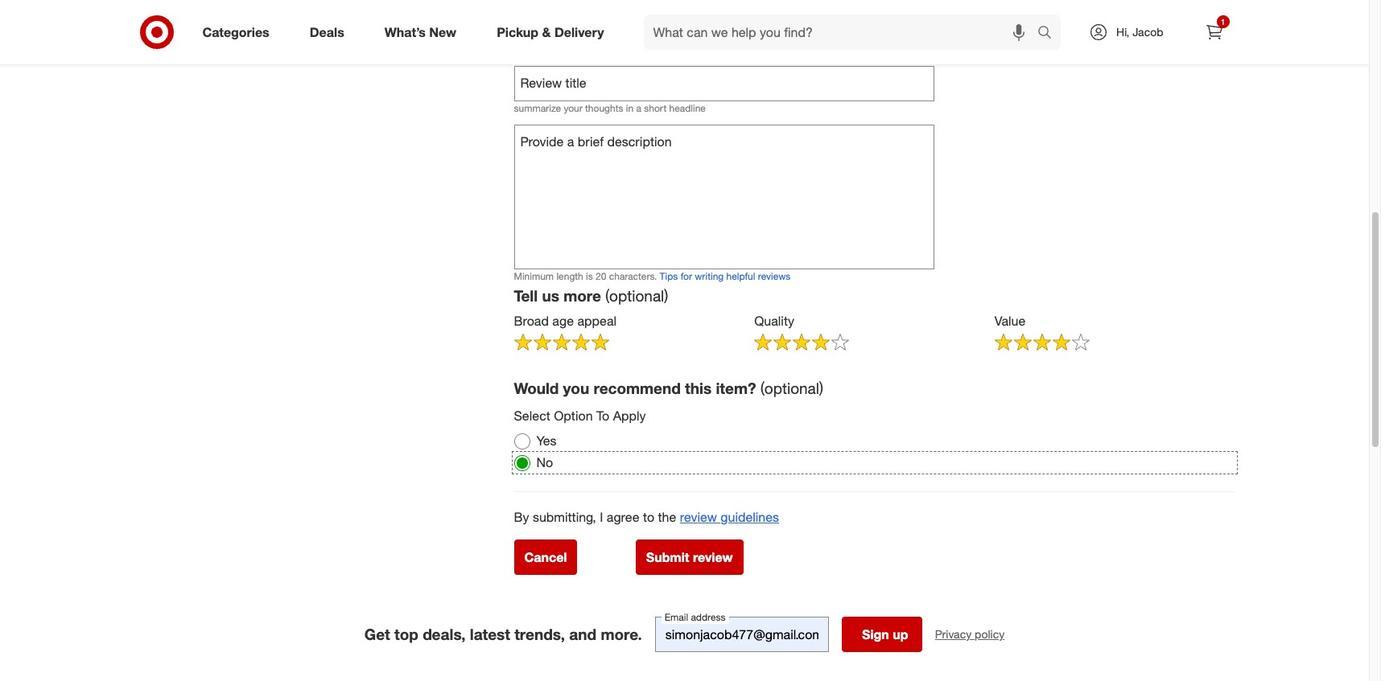 Task type: vqa. For each thing, say whether or not it's contained in the screenshot.
the topmost the (optional)
yes



Task type: locate. For each thing, give the bounding box(es) containing it.
new
[[429, 24, 457, 40]]

None text field
[[514, 66, 935, 101]]

writing
[[695, 270, 724, 283]]

your
[[556, 40, 588, 59], [564, 102, 583, 114]]

1 horizontal spatial (optional)
[[761, 379, 824, 397]]

sign up
[[862, 627, 909, 643]]

hi,
[[1117, 25, 1130, 39]]

0 horizontal spatial (optional)
[[606, 287, 669, 305]]

minimum
[[514, 270, 554, 283]]

agree
[[607, 510, 640, 526]]

review down delivery
[[593, 40, 640, 59]]

privacy
[[935, 628, 972, 642]]

thoughts
[[585, 102, 624, 114]]

apply
[[613, 409, 646, 425]]

None text field
[[514, 125, 935, 270], [655, 617, 829, 653], [514, 125, 935, 270], [655, 617, 829, 653]]

trends,
[[515, 626, 565, 644]]

minimum length is 20 characters. tips for writing helpful reviews
[[514, 270, 791, 283]]

tips for writing helpful reviews button
[[660, 270, 791, 283]]

age
[[553, 313, 574, 329]]

length
[[557, 270, 584, 283]]

1 vertical spatial your
[[564, 102, 583, 114]]

(optional) right item?
[[761, 379, 824, 397]]

hi, jacob
[[1117, 25, 1164, 39]]

write
[[514, 40, 552, 59]]

review
[[593, 40, 640, 59], [680, 510, 717, 526], [693, 550, 733, 566]]

in
[[626, 102, 634, 114]]

1
[[1221, 17, 1226, 27]]

search
[[1031, 25, 1069, 42]]

your left thoughts
[[564, 102, 583, 114]]

headline
[[669, 102, 706, 114]]

review down review guidelines button
[[693, 550, 733, 566]]

deals link
[[296, 14, 365, 50]]

1 link
[[1197, 14, 1232, 50]]

reviews
[[758, 270, 791, 283]]

submitting,
[[533, 510, 596, 526]]

(optional) down characters.
[[606, 287, 669, 305]]

jacob
[[1133, 25, 1164, 39]]

0 vertical spatial your
[[556, 40, 588, 59]]

20
[[596, 270, 607, 283]]

pickup & delivery
[[497, 24, 604, 40]]

and
[[569, 626, 597, 644]]

appeal
[[578, 313, 617, 329]]

latest
[[470, 626, 510, 644]]

guidelines
[[721, 510, 779, 526]]

2 vertical spatial review
[[693, 550, 733, 566]]

recommend
[[594, 379, 681, 397]]

to
[[597, 409, 610, 425]]

cancel link
[[514, 540, 578, 576]]

categories link
[[189, 14, 290, 50]]

you
[[563, 379, 590, 397]]

summarize your thoughts in a short headline
[[514, 102, 706, 114]]

your for write
[[556, 40, 588, 59]]

search button
[[1031, 14, 1069, 53]]

is
[[586, 270, 593, 283]]

your down delivery
[[556, 40, 588, 59]]

privacy policy link
[[935, 627, 1005, 643]]

policy
[[975, 628, 1005, 642]]

delivery
[[555, 24, 604, 40]]

(optional)
[[606, 287, 669, 305], [761, 379, 824, 397]]

What can we help you find? suggestions appear below search field
[[644, 14, 1042, 50]]

the
[[658, 510, 677, 526]]

get
[[365, 626, 390, 644]]

quality
[[755, 313, 795, 329]]

tell us more (optional)
[[514, 287, 669, 305]]

review right 'the'
[[680, 510, 717, 526]]



Task type: describe. For each thing, give the bounding box(es) containing it.
submit
[[646, 550, 690, 566]]

pickup & delivery link
[[483, 14, 624, 50]]

this
[[685, 379, 712, 397]]

submit review button
[[636, 540, 744, 576]]

us
[[542, 287, 560, 305]]

tell
[[514, 287, 538, 305]]

No radio
[[514, 455, 530, 471]]

&
[[542, 24, 551, 40]]

for
[[681, 270, 692, 283]]

1 vertical spatial (optional)
[[761, 379, 824, 397]]

broad age appeal
[[514, 313, 617, 329]]

no
[[537, 455, 553, 471]]

what's
[[385, 24, 426, 40]]

deals,
[[423, 626, 466, 644]]

by
[[514, 510, 529, 526]]

value
[[995, 313, 1026, 329]]

characters.
[[609, 270, 657, 283]]

what's new
[[385, 24, 457, 40]]

i
[[600, 510, 603, 526]]

your for summarize
[[564, 102, 583, 114]]

yes
[[537, 433, 557, 449]]

by submitting, i agree to the review guidelines
[[514, 510, 779, 526]]

summarize
[[514, 102, 561, 114]]

0 vertical spatial review
[[593, 40, 640, 59]]

up
[[893, 627, 909, 643]]

select option to apply
[[514, 409, 646, 425]]

a
[[636, 102, 642, 114]]

write your review
[[514, 40, 640, 59]]

option
[[554, 409, 593, 425]]

would
[[514, 379, 559, 397]]

item?
[[716, 379, 756, 397]]

more.
[[601, 626, 642, 644]]

1 vertical spatial review
[[680, 510, 717, 526]]

review guidelines button
[[680, 509, 779, 527]]

more
[[564, 287, 601, 305]]

would you recommend this item? (optional)
[[514, 379, 824, 397]]

submit review
[[646, 550, 733, 566]]

what's new link
[[371, 14, 477, 50]]

select
[[514, 409, 551, 425]]

sign up button
[[842, 617, 923, 653]]

helpful
[[727, 270, 756, 283]]

sign
[[862, 627, 890, 643]]

short
[[644, 102, 667, 114]]

deals
[[310, 24, 344, 40]]

get top deals, latest trends, and more.
[[365, 626, 642, 644]]

Yes radio
[[514, 434, 530, 450]]

tips
[[660, 270, 678, 283]]

broad
[[514, 313, 549, 329]]

top
[[395, 626, 419, 644]]

privacy policy
[[935, 628, 1005, 642]]

cancel
[[525, 550, 567, 566]]

to
[[643, 510, 655, 526]]

0 vertical spatial (optional)
[[606, 287, 669, 305]]

categories
[[203, 24, 270, 40]]

pickup
[[497, 24, 539, 40]]

review inside 'submit review' "button"
[[693, 550, 733, 566]]



